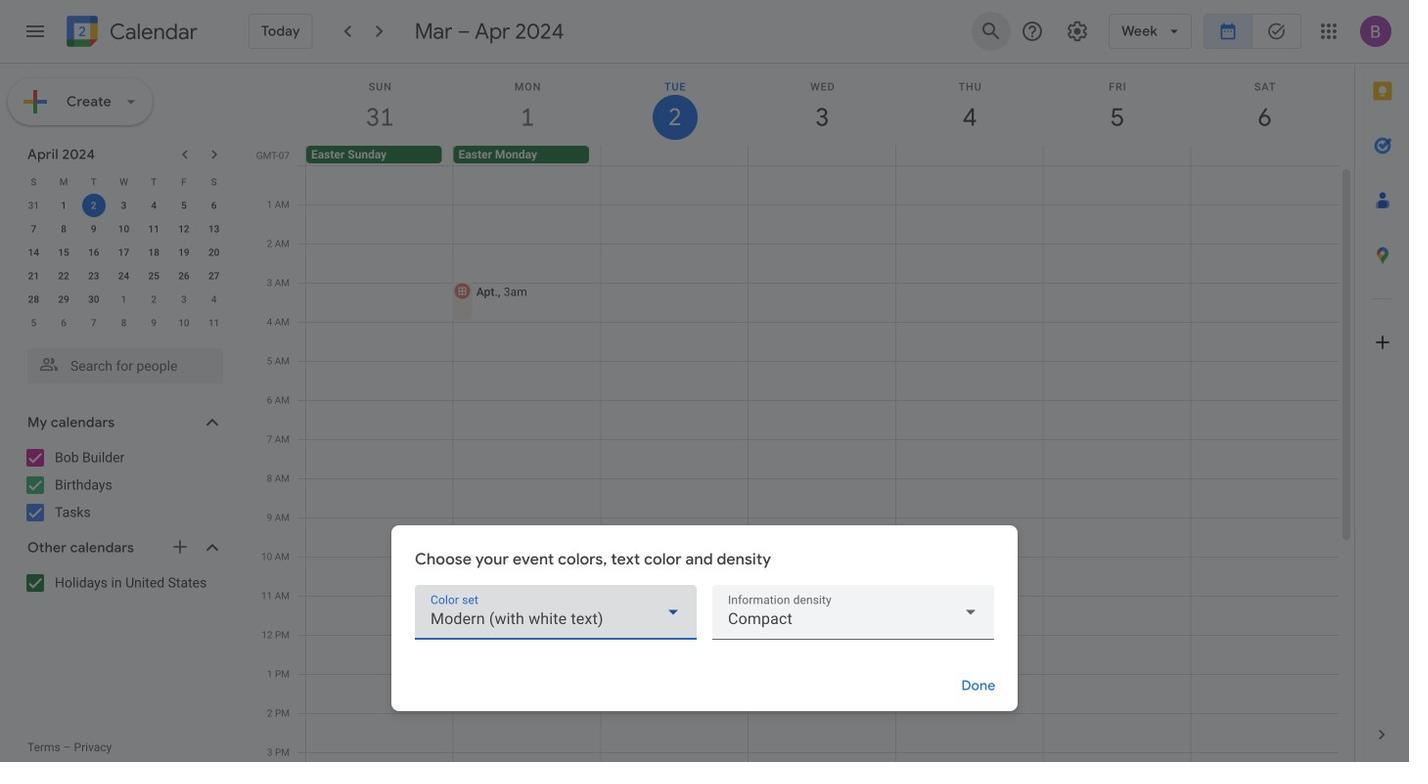 Task type: vqa. For each thing, say whether or not it's contained in the screenshot.
top Events
no



Task type: describe. For each thing, give the bounding box(es) containing it.
28 element
[[22, 288, 45, 311]]

15 element
[[52, 241, 75, 264]]

12 element
[[172, 217, 196, 241]]

16 element
[[82, 241, 106, 264]]

10 element
[[112, 217, 136, 241]]

21 element
[[22, 264, 45, 288]]

may 5 element
[[22, 311, 45, 335]]

14 element
[[22, 241, 45, 264]]

18 element
[[142, 241, 166, 264]]

may 7 element
[[82, 311, 106, 335]]

30 element
[[82, 288, 106, 311]]

3 element
[[112, 194, 136, 217]]

25 element
[[142, 264, 166, 288]]

24 element
[[112, 264, 136, 288]]

march 31 element
[[22, 194, 45, 217]]

april 2024 grid
[[19, 170, 229, 335]]

9 element
[[82, 217, 106, 241]]

2, today element
[[82, 194, 106, 217]]

may 2 element
[[142, 288, 166, 311]]

may 4 element
[[202, 288, 226, 311]]

may 1 element
[[112, 288, 136, 311]]

22 element
[[52, 264, 75, 288]]

may 10 element
[[172, 311, 196, 335]]

1 element
[[52, 194, 75, 217]]

calendar element
[[63, 12, 198, 55]]

29 element
[[52, 288, 75, 311]]



Task type: locate. For each thing, give the bounding box(es) containing it.
6 element
[[202, 194, 226, 217]]

may 11 element
[[202, 311, 226, 335]]

support image
[[1021, 20, 1045, 43]]

4 element
[[142, 194, 166, 217]]

13 element
[[202, 217, 226, 241]]

may 6 element
[[52, 311, 75, 335]]

5 element
[[172, 194, 196, 217]]

None field
[[415, 586, 697, 640], [713, 586, 995, 640], [415, 586, 697, 640], [713, 586, 995, 640]]

cell
[[601, 146, 749, 165], [749, 146, 896, 165], [896, 146, 1044, 165], [1044, 146, 1191, 165], [1191, 146, 1338, 165], [306, 165, 454, 763], [452, 165, 602, 763], [602, 165, 749, 763], [749, 165, 897, 763], [897, 165, 1044, 763], [1044, 165, 1192, 763], [1192, 165, 1339, 763], [79, 194, 109, 217]]

None search field
[[0, 341, 243, 384]]

19 element
[[172, 241, 196, 264]]

heading inside calendar 'element'
[[106, 20, 198, 44]]

7 element
[[22, 217, 45, 241]]

may 8 element
[[112, 311, 136, 335]]

row
[[298, 146, 1355, 165], [298, 165, 1339, 763], [19, 170, 229, 194], [19, 194, 229, 217], [19, 217, 229, 241], [19, 241, 229, 264], [19, 264, 229, 288], [19, 288, 229, 311], [19, 311, 229, 335]]

grid
[[251, 64, 1355, 763]]

main drawer image
[[23, 20, 47, 43]]

may 9 element
[[142, 311, 166, 335]]

my calendars list
[[4, 443, 243, 529]]

23 element
[[82, 264, 106, 288]]

8 element
[[52, 217, 75, 241]]

row group
[[19, 194, 229, 335]]

17 element
[[112, 241, 136, 264]]

heading
[[106, 20, 198, 44]]

11 element
[[142, 217, 166, 241]]

tab list
[[1356, 64, 1410, 708]]

27 element
[[202, 264, 226, 288]]

26 element
[[172, 264, 196, 288]]

dialog
[[392, 526, 1018, 712]]

20 element
[[202, 241, 226, 264]]

cell inside april 2024 grid
[[79, 194, 109, 217]]

may 3 element
[[172, 288, 196, 311]]



